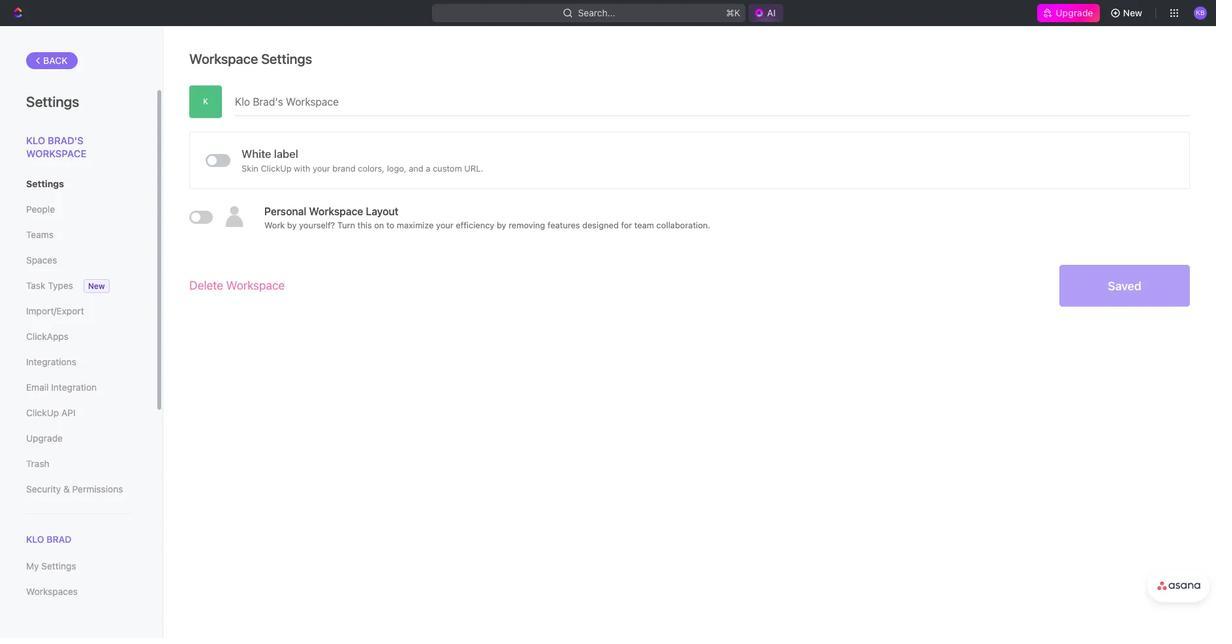 Task type: vqa. For each thing, say whether or not it's contained in the screenshot.
logo,
yes



Task type: locate. For each thing, give the bounding box(es) containing it.
email
[[26, 382, 49, 393]]

delete
[[189, 279, 223, 292]]

workspace inside delete workspace button
[[226, 279, 285, 292]]

1 vertical spatial upgrade link
[[26, 428, 130, 450]]

0 horizontal spatial new
[[88, 281, 105, 291]]

collaboration.
[[656, 220, 710, 230]]

team
[[634, 220, 654, 230]]

1 horizontal spatial upgrade link
[[1037, 4, 1100, 22]]

by left removing
[[497, 220, 506, 230]]

to
[[386, 220, 394, 230]]

and
[[409, 163, 423, 173]]

clickapps link
[[26, 326, 130, 348]]

brad
[[47, 534, 71, 545]]

my settings
[[26, 561, 76, 572]]

clickup left 'api'
[[26, 407, 59, 418]]

0 vertical spatial upgrade
[[1056, 7, 1093, 18]]

workspaces link
[[26, 581, 130, 603]]

0 vertical spatial your
[[313, 163, 330, 173]]

0 horizontal spatial clickup
[[26, 407, 59, 418]]

clickapps
[[26, 331, 69, 342]]

your inside white label skin clickup with your brand colors, logo, and a custom url.
[[313, 163, 330, 173]]

klo for klo brad
[[26, 534, 44, 545]]

1 vertical spatial clickup
[[26, 407, 59, 418]]

upgrade link left new button on the top right of the page
[[1037, 4, 1100, 22]]

clickup down label
[[261, 163, 291, 173]]

logo,
[[387, 163, 406, 173]]

email integration
[[26, 382, 97, 393]]

0 vertical spatial new
[[1123, 7, 1142, 18]]

1 horizontal spatial your
[[436, 220, 453, 230]]

integration
[[51, 382, 97, 393]]

1 horizontal spatial upgrade
[[1056, 7, 1093, 18]]

integrations
[[26, 356, 76, 367]]

import/export
[[26, 305, 84, 317]]

klo left brad's
[[26, 134, 45, 146]]

removing
[[509, 220, 545, 230]]

clickup inside white label skin clickup with your brand colors, logo, and a custom url.
[[261, 163, 291, 173]]

0 horizontal spatial your
[[313, 163, 330, 173]]

klo left brad
[[26, 534, 44, 545]]

Team Na﻿me text field
[[235, 86, 1190, 116]]

klo
[[26, 134, 45, 146], [26, 534, 44, 545]]

new
[[1123, 7, 1142, 18], [88, 281, 105, 291]]

workspace
[[189, 51, 258, 67], [26, 147, 86, 159], [309, 206, 363, 217], [226, 279, 285, 292]]

label
[[274, 147, 298, 160]]

workspace inside the personal workspace layout work by yourself? turn this on to maximize your efficiency by removing features designed for team collaboration.
[[309, 206, 363, 217]]

security & permissions link
[[26, 478, 130, 501]]

1 horizontal spatial by
[[497, 220, 506, 230]]

settings element
[[0, 26, 163, 638]]

klo inside klo brad's workspace
[[26, 134, 45, 146]]

trash link
[[26, 453, 130, 475]]

upgrade inside settings element
[[26, 433, 63, 444]]

clickup
[[261, 163, 291, 173], [26, 407, 59, 418]]

2 by from the left
[[497, 220, 506, 230]]

0 horizontal spatial by
[[287, 220, 297, 230]]

1 vertical spatial your
[[436, 220, 453, 230]]

by down 'personal'
[[287, 220, 297, 230]]

workspace right delete
[[226, 279, 285, 292]]

0 vertical spatial clickup
[[261, 163, 291, 173]]

colors,
[[358, 163, 385, 173]]

people
[[26, 204, 55, 215]]

clickup api
[[26, 407, 76, 418]]

back
[[43, 55, 68, 66]]

import/export link
[[26, 300, 130, 322]]

1 vertical spatial upgrade
[[26, 433, 63, 444]]

upgrade left new button on the top right of the page
[[1056, 7, 1093, 18]]

maximize
[[397, 220, 434, 230]]

delete workspace
[[189, 279, 285, 292]]

0 horizontal spatial upgrade
[[26, 433, 63, 444]]

ai button
[[749, 4, 784, 22]]

your right with
[[313, 163, 330, 173]]

saved button
[[1059, 265, 1190, 307]]

1 vertical spatial klo
[[26, 534, 44, 545]]

your right the "maximize"
[[436, 220, 453, 230]]

email integration link
[[26, 377, 130, 399]]

new inside button
[[1123, 7, 1142, 18]]

k
[[203, 97, 208, 106]]

by
[[287, 220, 297, 230], [497, 220, 506, 230]]

designed
[[582, 220, 619, 230]]

personal
[[264, 206, 306, 217]]

2 klo from the top
[[26, 534, 44, 545]]

upgrade
[[1056, 7, 1093, 18], [26, 433, 63, 444]]

saved
[[1108, 279, 1141, 293]]

upgrade link up trash link
[[26, 428, 130, 450]]

upgrade down clickup api at the bottom of the page
[[26, 433, 63, 444]]

personal workspace layout work by yourself? turn this on to maximize your efficiency by removing features designed for team collaboration.
[[264, 206, 710, 230]]

your
[[313, 163, 330, 173], [436, 220, 453, 230]]

people link
[[26, 198, 130, 221]]

white label skin clickup with your brand colors, logo, and a custom url.
[[242, 147, 483, 173]]

1 klo from the top
[[26, 134, 45, 146]]

security & permissions
[[26, 484, 123, 495]]

workspace down brad's
[[26, 147, 86, 159]]

new button
[[1105, 3, 1150, 23]]

upgrade link
[[1037, 4, 1100, 22], [26, 428, 130, 450]]

for
[[621, 220, 632, 230]]

turn
[[337, 220, 355, 230]]

workspace up turn
[[309, 206, 363, 217]]

this
[[357, 220, 372, 230]]

brad's
[[48, 134, 83, 146]]

1 horizontal spatial clickup
[[261, 163, 291, 173]]

1 vertical spatial new
[[88, 281, 105, 291]]

klo for klo brad's workspace
[[26, 134, 45, 146]]

1 horizontal spatial new
[[1123, 7, 1142, 18]]

settings
[[261, 51, 312, 67], [26, 93, 79, 110], [26, 178, 64, 189], [41, 561, 76, 572]]

0 vertical spatial klo
[[26, 134, 45, 146]]

efficiency
[[456, 220, 494, 230]]



Task type: describe. For each thing, give the bounding box(es) containing it.
klo brad
[[26, 534, 71, 545]]

workspace up k
[[189, 51, 258, 67]]

custom
[[433, 163, 462, 173]]

teams
[[26, 229, 54, 240]]

klo brad's workspace
[[26, 134, 86, 159]]

clickup api link
[[26, 402, 130, 424]]

task types
[[26, 280, 73, 291]]

delete workspace button
[[189, 272, 285, 300]]

with
[[294, 163, 310, 173]]

api
[[61, 407, 76, 418]]

settings link
[[26, 173, 130, 195]]

back link
[[26, 52, 77, 69]]

0 vertical spatial upgrade link
[[1037, 4, 1100, 22]]

on
[[374, 220, 384, 230]]

kb
[[1196, 9, 1205, 17]]

1 by from the left
[[287, 220, 297, 230]]

your inside the personal workspace layout work by yourself? turn this on to maximize your efficiency by removing features designed for team collaboration.
[[436, 220, 453, 230]]

integrations link
[[26, 351, 130, 373]]

features
[[548, 220, 580, 230]]

teams link
[[26, 224, 130, 246]]

&
[[63, 484, 70, 495]]

url.
[[464, 163, 483, 173]]

workspaces
[[26, 586, 78, 597]]

trash
[[26, 458, 49, 469]]

workspace inside settings element
[[26, 147, 86, 159]]

types
[[48, 280, 73, 291]]

kb button
[[1190, 3, 1211, 23]]

clickup inside clickup api link
[[26, 407, 59, 418]]

ai
[[767, 7, 776, 18]]

my settings link
[[26, 556, 130, 578]]

permissions
[[72, 484, 123, 495]]

brand
[[332, 163, 356, 173]]

0 horizontal spatial upgrade link
[[26, 428, 130, 450]]

new inside settings element
[[88, 281, 105, 291]]

layout
[[366, 206, 399, 217]]

search...
[[578, 7, 615, 18]]

white
[[242, 147, 271, 160]]

work
[[264, 220, 285, 230]]

skin
[[242, 163, 258, 173]]

spaces link
[[26, 249, 130, 272]]

security
[[26, 484, 61, 495]]

workspace settings
[[189, 51, 312, 67]]

spaces
[[26, 255, 57, 266]]

a
[[426, 163, 430, 173]]

yourself?
[[299, 220, 335, 230]]

task
[[26, 280, 45, 291]]

my
[[26, 561, 39, 572]]

⌘k
[[726, 7, 740, 18]]



